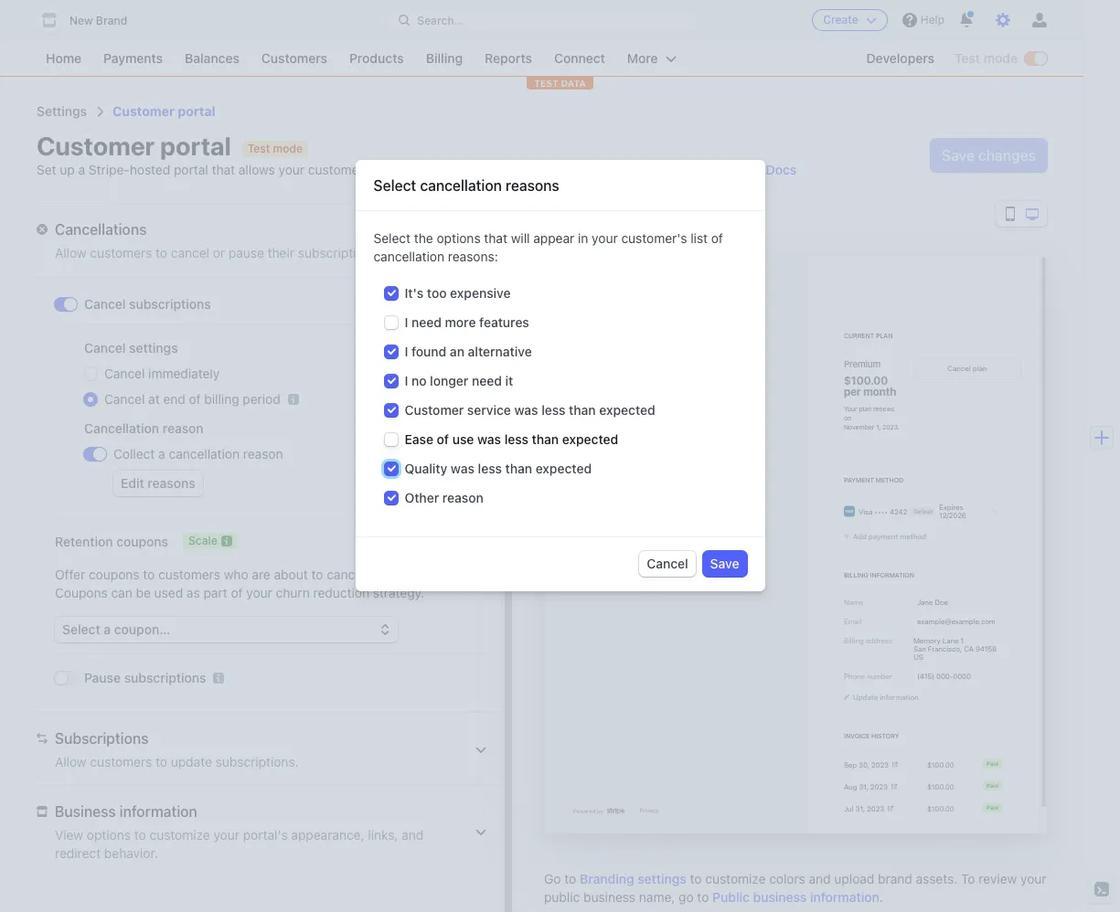 Task type: locate. For each thing, give the bounding box(es) containing it.
reasons up will
[[506, 178, 559, 194]]

a right collect
[[158, 446, 165, 462]]

information
[[870, 571, 914, 579], [880, 693, 919, 701], [119, 804, 197, 820], [810, 890, 879, 905]]

end
[[163, 391, 185, 407]]

public business information .
[[712, 890, 883, 905]]

and right links,
[[402, 827, 424, 843]]

31,
[[859, 783, 868, 791], [855, 805, 865, 813]]

0 horizontal spatial .
[[879, 890, 883, 905]]

3 paid from the top
[[987, 804, 998, 811]]

premium
[[844, 358, 881, 369]]

1 vertical spatial paid
[[987, 782, 998, 789]]

1 horizontal spatial options
[[437, 231, 481, 246]]

0 vertical spatial cancel
[[171, 245, 209, 261]]

subscriptions. inside 'subscriptions allow customers to update subscriptions.'
[[216, 754, 299, 770]]

phone
[[844, 673, 865, 681]]

1 vertical spatial reasons
[[148, 475, 195, 491]]

1 horizontal spatial view
[[733, 162, 763, 177]]

phone number (415) 000-0000
[[844, 673, 971, 681]]

1 allow from the top
[[55, 245, 87, 261]]

business information view options to customize your portal's appearance, links, and redirect behavior.
[[55, 804, 424, 861]]

0 vertical spatial their
[[439, 162, 466, 177]]

subscriptions up cancel settings
[[129, 296, 211, 312]]

0 vertical spatial paid
[[987, 760, 998, 767]]

. down brand
[[879, 890, 883, 905]]

developers link
[[857, 48, 944, 69]]

$100.00 down premium
[[844, 374, 888, 387]]

cancellation down the manage
[[420, 178, 502, 194]]

customers down subscriptions
[[90, 754, 152, 770]]

select down the manage
[[374, 178, 416, 194]]

2 vertical spatial plan
[[859, 405, 872, 412]]

1 horizontal spatial that
[[484, 231, 507, 246]]

your right allows
[[278, 162, 305, 177]]

stripe-
[[89, 162, 130, 177]]

their up the strategy.
[[369, 567, 396, 582]]

i left found
[[405, 344, 408, 360]]

2 vertical spatial reason
[[442, 490, 484, 506]]

customers up as at the left bottom of page
[[158, 567, 220, 582]]

portal
[[178, 103, 215, 119], [174, 162, 208, 177]]

000-
[[936, 673, 953, 681]]

2 horizontal spatial and
[[809, 871, 831, 887]]

period
[[243, 391, 280, 407]]

select cancellation reasons
[[374, 178, 559, 194]]

1 horizontal spatial subscriptions.
[[399, 567, 482, 582]]

2 vertical spatial i
[[405, 373, 408, 389]]

0 horizontal spatial that
[[212, 162, 235, 177]]

that inside the 'select the options that will appear in your customer's list of cancellation reasons:'
[[484, 231, 507, 246]]

0 vertical spatial view
[[733, 162, 763, 177]]

cancel up 'reduction'
[[327, 567, 365, 582]]

subscription
[[298, 245, 371, 261]]

0 horizontal spatial test
[[248, 142, 270, 155]]

select for select cancellation reasons
[[374, 178, 416, 194]]

billing inside billing address memory lane 1 san francisco, ca 94158 us
[[844, 637, 864, 645]]

portal right 'hosted'
[[174, 162, 208, 177]]

connect link
[[545, 48, 614, 69]]

need up found
[[411, 315, 442, 330]]

2023 down sep 30, 2023 link
[[870, 783, 888, 791]]

information for billing
[[870, 571, 914, 579]]

0 vertical spatial coupons
[[116, 534, 168, 550]]

billing
[[426, 50, 463, 66], [844, 571, 868, 579], [844, 637, 864, 645]]

customer service was less than expected
[[405, 403, 655, 418]]

allow inside cancellations allow customers to cancel or pause their subscription
[[55, 245, 87, 261]]

0 vertical spatial options
[[437, 231, 481, 246]]

customers inside 'subscriptions allow customers to update subscriptions.'
[[90, 754, 152, 770]]

method right payment
[[876, 476, 904, 484]]

subscriptions.
[[399, 567, 482, 582], [216, 754, 299, 770]]

1 horizontal spatial .
[[898, 423, 900, 431]]

0 vertical spatial subscriptions.
[[399, 567, 482, 582]]

test up allows
[[248, 142, 270, 155]]

1 vertical spatial save
[[710, 556, 739, 572]]

31, right jul on the bottom right
[[855, 805, 865, 813]]

information for update
[[880, 693, 919, 701]]

0 vertical spatial subscriptions
[[470, 162, 549, 177]]

collect a cancellation reason
[[113, 446, 283, 462]]

information inside 'update information' button
[[880, 693, 919, 701]]

1 vertical spatial customer
[[405, 403, 464, 418]]

0 vertical spatial allow
[[55, 245, 87, 261]]

powered
[[573, 808, 596, 815]]

subscriptions allow customers to update subscriptions.
[[55, 731, 299, 770]]

or
[[213, 245, 225, 261]]

save for save changes
[[942, 147, 975, 164]]

select left the
[[374, 231, 411, 246]]

Search… search field
[[388, 9, 696, 32]]

1 business from the left
[[583, 890, 636, 905]]

1 vertical spatial settings
[[638, 871, 686, 887]]

billing down search…
[[426, 50, 463, 66]]

allow down subscriptions
[[55, 754, 87, 770]]

2 allow from the top
[[55, 754, 87, 770]]

options inside business information view options to customize your portal's appearance, links, and redirect behavior.
[[87, 827, 131, 843]]

offer coupons to customers who are about to cancel their subscriptions. coupons can be used as part of your churn reduction strategy.
[[55, 567, 482, 601]]

i
[[405, 315, 408, 330], [405, 344, 408, 360], [405, 373, 408, 389]]

coupons inside offer coupons to customers who are about to cancel their subscriptions. coupons can be used as part of your churn reduction strategy.
[[89, 567, 139, 582]]

docs
[[766, 162, 797, 177]]

information for business
[[119, 804, 197, 820]]

your
[[278, 162, 305, 177], [592, 231, 618, 246], [246, 585, 272, 601], [213, 827, 240, 843], [1020, 871, 1047, 887]]

customers left the manage
[[308, 162, 370, 177]]

0 horizontal spatial and
[[402, 827, 424, 843]]

cancel inside offer coupons to customers who are about to cancel their subscriptions. coupons can be used as part of your churn reduction strategy.
[[327, 567, 365, 582]]

2 select from the top
[[374, 231, 411, 246]]

2 paid from the top
[[987, 782, 998, 789]]

edit
[[121, 475, 144, 491]]

select inside the 'select the options that will appear in your customer's list of cancellation reasons:'
[[374, 231, 411, 246]]

0 horizontal spatial mode
[[273, 142, 303, 155]]

view up redirect
[[55, 827, 83, 843]]

on
[[844, 414, 851, 422]]

powered by
[[573, 808, 603, 815]]

reason up collect a cancellation reason on the left
[[162, 421, 204, 436]]

of
[[711, 231, 723, 246], [189, 391, 201, 407], [437, 432, 449, 447], [231, 585, 243, 601]]

subscriptions right pause
[[124, 670, 206, 686]]

was right use
[[477, 432, 501, 447]]

1 vertical spatial need
[[472, 373, 502, 389]]

of inside offer coupons to customers who are about to cancel their subscriptions. coupons can be used as part of your churn reduction strategy.
[[231, 585, 243, 601]]

1 horizontal spatial customer
[[405, 403, 464, 418]]

1 horizontal spatial reason
[[243, 446, 283, 462]]

cancel up cancel settings
[[84, 296, 126, 312]]

1 vertical spatial their
[[268, 245, 294, 261]]

test data
[[534, 78, 586, 89]]

cancellation inside the 'select the options that will appear in your customer's list of cancellation reasons:'
[[374, 249, 444, 265]]

business down branding
[[583, 890, 636, 905]]

billing information
[[844, 571, 914, 579]]

payment method
[[844, 476, 904, 484]]

products link
[[340, 48, 413, 69]]

cancellation up the edit reasons
[[169, 446, 240, 462]]

than down customer service was less than expected
[[532, 432, 559, 447]]

reasons right edit
[[148, 475, 195, 491]]

less down customer service was less than expected
[[504, 432, 528, 447]]

your inside the 'select the options that will appear in your customer's list of cancellation reasons:'
[[592, 231, 618, 246]]

0 vertical spatial i
[[405, 315, 408, 330]]

than up ease of use was less than expected
[[569, 403, 596, 418]]

a inside test mode set up a stripe-hosted portal that allows your customers to manage their subscriptions and billing details themselves. view docs
[[78, 162, 85, 177]]

1 horizontal spatial customize
[[705, 871, 766, 887]]

customers down cancellations
[[90, 245, 152, 261]]

3 $100.00 paid from the top
[[927, 804, 998, 813]]

cancel down cancel subscriptions
[[84, 340, 126, 356]]

less down ease of use was less than expected
[[478, 461, 502, 477]]

2023 inside premium $100.00 per month your plan renews on november 1, 2023 .
[[882, 423, 898, 431]]

save left 'changes' at the top
[[942, 147, 975, 164]]

your left portal's
[[213, 827, 240, 843]]

$100.00 right aug 31, 2023 link
[[927, 783, 954, 791]]

of down who
[[231, 585, 243, 601]]

allow down cancellations
[[55, 245, 87, 261]]

2 horizontal spatial less
[[541, 403, 566, 418]]

1 vertical spatial test
[[248, 142, 270, 155]]

their up the select cancellation reasons
[[439, 162, 466, 177]]

2 horizontal spatial reason
[[442, 490, 484, 506]]

0 horizontal spatial billing
[[204, 391, 239, 407]]

1 vertical spatial options
[[87, 827, 131, 843]]

31, for jul
[[855, 805, 865, 813]]

mode inside test mode set up a stripe-hosted portal that allows your customers to manage their subscriptions and billing details themselves. view docs
[[273, 142, 303, 155]]

your right review
[[1020, 871, 1047, 887]]

0 vertical spatial reasons
[[506, 178, 559, 194]]

1 horizontal spatial cancel
[[327, 567, 365, 582]]

1 vertical spatial that
[[484, 231, 507, 246]]

plan
[[876, 331, 893, 339], [973, 364, 987, 373], [859, 405, 872, 412]]

$100.00 right jul 31, 2023 link
[[927, 805, 954, 813]]

cancellation down the
[[374, 249, 444, 265]]

31, right aug
[[859, 783, 868, 791]]

customize inside business information view options to customize your portal's appearance, links, and redirect behavior.
[[150, 827, 210, 843]]

month
[[863, 385, 896, 398]]

found
[[411, 344, 446, 360]]

retention coupons
[[55, 534, 168, 550]]

pause subscriptions
[[84, 670, 206, 686]]

2 horizontal spatial plan
[[973, 364, 987, 373]]

as
[[186, 585, 200, 601]]

to inside test mode set up a stripe-hosted portal that allows your customers to manage their subscriptions and billing details themselves. view docs
[[373, 162, 385, 177]]

1 select from the top
[[374, 178, 416, 194]]

subscriptions inside test mode set up a stripe-hosted portal that allows your customers to manage their subscriptions and billing details themselves. view docs
[[470, 162, 549, 177]]

0 horizontal spatial view
[[55, 827, 83, 843]]

0 horizontal spatial business
[[583, 890, 636, 905]]

2 vertical spatial was
[[451, 461, 475, 477]]

view left docs
[[733, 162, 763, 177]]

1 vertical spatial billing
[[844, 571, 868, 579]]

1 vertical spatial 31,
[[855, 805, 865, 813]]

options up reasons:
[[437, 231, 481, 246]]

cancel for cancel immediately
[[104, 366, 145, 381]]

information down phone number (415) 000-0000
[[880, 693, 919, 701]]

allow inside 'subscriptions allow customers to update subscriptions.'
[[55, 754, 87, 770]]

scale
[[188, 534, 217, 548]]

billing left period
[[204, 391, 239, 407]]

products
[[349, 50, 404, 66]]

1 horizontal spatial a
[[158, 446, 165, 462]]

0 vertical spatial $100.00 paid
[[927, 760, 998, 769]]

payment
[[869, 532, 898, 540]]

and inside to customize colors and upload brand assets. to review your public business name, go to
[[809, 871, 831, 887]]

was
[[514, 403, 538, 418], [477, 432, 501, 447], [451, 461, 475, 477]]

save right the cancel button
[[710, 556, 739, 572]]

of right end
[[189, 391, 201, 407]]

information inside business information view options to customize your portal's appearance, links, and redirect behavior.
[[119, 804, 197, 820]]

1 vertical spatial view
[[55, 827, 83, 843]]

coupons up can at the bottom left of the page
[[89, 567, 139, 582]]

reports link
[[475, 48, 541, 69]]

current plan
[[844, 331, 893, 339]]

1 vertical spatial subscriptions
[[129, 296, 211, 312]]

customize up behavior.
[[150, 827, 210, 843]]

renews
[[873, 405, 894, 412]]

your down are
[[246, 585, 272, 601]]

2 horizontal spatial was
[[514, 403, 538, 418]]

3 i from the top
[[405, 373, 408, 389]]

2 vertical spatial $100.00 paid
[[927, 804, 998, 813]]

0 horizontal spatial subscriptions.
[[216, 754, 299, 770]]

0 horizontal spatial save
[[710, 556, 739, 572]]

12/2026
[[939, 512, 966, 520]]

0 vertical spatial mode
[[984, 50, 1018, 66]]

information down upload
[[810, 890, 879, 905]]

of left use
[[437, 432, 449, 447]]

subscriptions up the select cancellation reasons
[[470, 162, 549, 177]]

reason right other
[[442, 490, 484, 506]]

business down "colors"
[[753, 890, 807, 905]]

aug
[[844, 783, 857, 791]]

portal's
[[243, 827, 288, 843]]

cancel inside button
[[647, 556, 688, 572]]

test inside test mode set up a stripe-hosted portal that allows your customers to manage their subscriptions and billing details themselves. view docs
[[248, 142, 270, 155]]

sep 30, 2023
[[844, 761, 889, 769]]

payments
[[103, 50, 163, 66]]

your inside test mode set up a stripe-hosted portal that allows your customers to manage their subscriptions and billing details themselves. view docs
[[278, 162, 305, 177]]

behavior.
[[104, 846, 158, 861]]

2 vertical spatial subscriptions
[[124, 670, 206, 686]]

customer for customer service was less than expected
[[405, 403, 464, 418]]

i left no
[[405, 373, 408, 389]]

new
[[69, 14, 93, 27]]

details
[[616, 162, 655, 177]]

mode for test mode
[[984, 50, 1018, 66]]

billing for billing information
[[844, 571, 868, 579]]

1 vertical spatial and
[[402, 827, 424, 843]]

privacy
[[640, 807, 659, 814]]

cancel left save button
[[647, 556, 688, 572]]

2023 down aug 31, 2023 link
[[867, 805, 884, 813]]

review
[[979, 871, 1017, 887]]

cancel for cancel subscriptions
[[84, 296, 126, 312]]

coupons for offer
[[89, 567, 139, 582]]

0 horizontal spatial customer
[[113, 103, 175, 119]]

billing left details
[[578, 162, 613, 177]]

0 horizontal spatial a
[[78, 162, 85, 177]]

1
[[961, 637, 964, 645]]

their right pause
[[268, 245, 294, 261]]

cancel up cancellation at left
[[104, 391, 145, 407]]

1 vertical spatial a
[[158, 446, 165, 462]]

1 horizontal spatial less
[[504, 432, 528, 447]]

1 horizontal spatial plan
[[876, 331, 893, 339]]

public
[[712, 890, 750, 905]]

0 vertical spatial select
[[374, 178, 416, 194]]

billing inside billing link
[[426, 50, 463, 66]]

select
[[374, 178, 416, 194], [374, 231, 411, 246]]

your
[[844, 405, 857, 412]]

customers inside cancellations allow customers to cancel or pause their subscription
[[90, 245, 152, 261]]

used
[[154, 585, 183, 601]]

2 i from the top
[[405, 344, 408, 360]]

a right up on the top left of the page
[[78, 162, 85, 177]]

1 horizontal spatial their
[[369, 567, 396, 582]]

customer down the longer
[[405, 403, 464, 418]]

alternative
[[468, 344, 532, 360]]

upload
[[834, 871, 874, 887]]

0 vertical spatial customer
[[113, 103, 175, 119]]

churn
[[276, 585, 310, 601]]

coupons up be
[[116, 534, 168, 550]]

need left it
[[472, 373, 502, 389]]

cancel left or
[[171, 245, 209, 261]]

and up public business information .
[[809, 871, 831, 887]]

1 vertical spatial reason
[[243, 446, 283, 462]]

was down use
[[451, 461, 475, 477]]

cancel down cancel settings
[[104, 366, 145, 381]]

allow
[[55, 245, 87, 261], [55, 754, 87, 770]]

0 horizontal spatial options
[[87, 827, 131, 843]]

plan inside premium $100.00 per month your plan renews on november 1, 2023 .
[[859, 405, 872, 412]]

$100.00 inside premium $100.00 per month your plan renews on november 1, 2023 .
[[844, 374, 888, 387]]

go to branding settings
[[544, 871, 686, 887]]

1 vertical spatial subscriptions.
[[216, 754, 299, 770]]

of right list
[[711, 231, 723, 246]]

options up behavior.
[[87, 827, 131, 843]]

1 vertical spatial .
[[879, 890, 883, 905]]

your right the 'in'
[[592, 231, 618, 246]]

that left will
[[484, 231, 507, 246]]

method down default
[[900, 532, 926, 540]]

that left allows
[[212, 162, 235, 177]]

your inside offer coupons to customers who are about to cancel their subscriptions. coupons can be used as part of your churn reduction strategy.
[[246, 585, 272, 601]]

1 horizontal spatial save
[[942, 147, 975, 164]]

test for test mode set up a stripe-hosted portal that allows your customers to manage their subscriptions and billing details themselves. view docs
[[248, 142, 270, 155]]

2023 right 1,
[[882, 423, 898, 431]]

less up ease of use was less than expected
[[541, 403, 566, 418]]

add
[[853, 532, 867, 540]]

cancel right premium $100.00 per month your plan renews on november 1, 2023 .
[[948, 364, 971, 373]]

test right developers
[[955, 50, 980, 66]]

quality was less than expected
[[405, 461, 592, 477]]

portal down balances link
[[178, 103, 215, 119]]

and up appear
[[553, 162, 575, 177]]

update
[[171, 754, 212, 770]]

than down ease of use was less than expected
[[505, 461, 532, 477]]

subscriptions for pause subscriptions
[[124, 670, 206, 686]]

your inside business information view options to customize your portal's appearance, links, and redirect behavior.
[[213, 827, 240, 843]]

customers inside test mode set up a stripe-hosted portal that allows your customers to manage their subscriptions and billing details themselves. view docs
[[308, 162, 370, 177]]

94158
[[976, 645, 997, 653]]

subscriptions. right "update"
[[216, 754, 299, 770]]

0 vertical spatial plan
[[876, 331, 893, 339]]

subscriptions
[[470, 162, 549, 177], [129, 296, 211, 312], [124, 670, 206, 686]]

subscriptions
[[55, 731, 149, 747]]

customize up public
[[705, 871, 766, 887]]

reason for cancellation reason
[[162, 421, 204, 436]]

0 horizontal spatial their
[[268, 245, 294, 261]]

was up ease of use was less than expected
[[514, 403, 538, 418]]

1 vertical spatial i
[[405, 344, 408, 360]]

1 vertical spatial coupons
[[89, 567, 139, 582]]

offer
[[55, 567, 85, 582]]

subscriptions. up the strategy.
[[399, 567, 482, 582]]

settings up the cancel immediately
[[129, 340, 178, 356]]

1 vertical spatial mode
[[273, 142, 303, 155]]

select the options that will appear in your customer's list of cancellation reasons:
[[374, 231, 723, 265]]

developers
[[866, 50, 934, 66]]

2023 right 30,
[[871, 761, 889, 769]]

settings up name,
[[638, 871, 686, 887]]

1 vertical spatial customize
[[705, 871, 766, 887]]

2 vertical spatial less
[[478, 461, 502, 477]]

doe
[[935, 598, 948, 607]]

test mode set up a stripe-hosted portal that allows your customers to manage their subscriptions and billing details themselves. view docs
[[37, 142, 797, 177]]

information up behavior.
[[119, 804, 197, 820]]

i down it's
[[405, 315, 408, 330]]

premium $100.00 per month your plan renews on november 1, 2023 .
[[844, 358, 900, 431]]

1 horizontal spatial and
[[553, 162, 575, 177]]

too
[[427, 286, 447, 301]]

0 vertical spatial billing
[[426, 50, 463, 66]]

1 i from the top
[[405, 315, 408, 330]]

customer down payments link
[[113, 103, 175, 119]]

billing inside test mode set up a stripe-hosted portal that allows your customers to manage their subscriptions and billing details themselves. view docs
[[578, 162, 613, 177]]

1 vertical spatial select
[[374, 231, 411, 246]]

1 horizontal spatial mode
[[984, 50, 1018, 66]]

no
[[411, 373, 427, 389]]

strategy.
[[373, 585, 424, 601]]



Task type: vqa. For each thing, say whether or not it's contained in the screenshot.
left 'Save'
yes



Task type: describe. For each thing, give the bounding box(es) containing it.
subscriptions. inside offer coupons to customers who are about to cancel their subscriptions. coupons can be used as part of your churn reduction strategy.
[[399, 567, 482, 582]]

portal inside test mode set up a stripe-hosted portal that allows your customers to manage their subscriptions and billing details themselves. view docs
[[174, 162, 208, 177]]

colors
[[769, 871, 805, 887]]

i for i found an alternative
[[405, 344, 408, 360]]

customers inside offer coupons to customers who are about to cancel their subscriptions. coupons can be used as part of your churn reduction strategy.
[[158, 567, 220, 582]]

ca
[[964, 645, 974, 653]]

1,
[[876, 423, 881, 431]]

new brand
[[69, 14, 127, 27]]

$100.00 right sep 30, 2023 link
[[927, 761, 954, 769]]

an
[[450, 344, 464, 360]]

0 horizontal spatial was
[[451, 461, 475, 477]]

1 $100.00 paid from the top
[[927, 760, 998, 769]]

their inside offer coupons to customers who are about to cancel their subscriptions. coupons can be used as part of your churn reduction strategy.
[[369, 567, 396, 582]]

of inside the 'select the options that will appear in your customer's list of cancellation reasons:'
[[711, 231, 723, 246]]

quality
[[405, 461, 447, 477]]

2023 for jul 31, 2023
[[867, 805, 884, 813]]

visa •••• 4242 default
[[859, 507, 933, 516]]

31, for aug
[[859, 783, 868, 791]]

us
[[913, 653, 923, 662]]

branding settings link
[[580, 870, 686, 889]]

save for save
[[710, 556, 739, 572]]

cancel for cancel settings
[[84, 340, 126, 356]]

sep 30, 2023 link
[[844, 759, 898, 770]]

2 business from the left
[[753, 890, 807, 905]]

and inside business information view options to customize your portal's appearance, links, and redirect behavior.
[[402, 827, 424, 843]]

expires 12/2026
[[939, 503, 966, 520]]

0 vertical spatial method
[[876, 476, 904, 484]]

service
[[467, 403, 511, 418]]

billing for billing address memory lane 1 san francisco, ca 94158 us
[[844, 637, 864, 645]]

i for i no longer need it
[[405, 373, 408, 389]]

current
[[844, 331, 874, 339]]

to inside cancellations allow customers to cancel or pause their subscription
[[155, 245, 167, 261]]

add payment method link
[[844, 531, 926, 542]]

customer portal
[[113, 103, 215, 119]]

example@example.com
[[917, 618, 995, 626]]

0 vertical spatial need
[[411, 315, 442, 330]]

test for test mode
[[955, 50, 980, 66]]

allow for cancellations
[[55, 245, 87, 261]]

your inside to customize colors and upload brand assets. to review your public business name, go to
[[1020, 871, 1047, 887]]

coupons for retention
[[116, 534, 168, 550]]

set
[[37, 162, 56, 177]]

to inside business information view options to customize your portal's appearance, links, and redirect behavior.
[[134, 827, 146, 843]]

features
[[479, 315, 529, 330]]

aug 31, 2023 link
[[844, 781, 898, 792]]

2023 for sep 30, 2023
[[871, 761, 889, 769]]

to customize colors and upload brand assets. to review your public business name, go to
[[544, 871, 1047, 905]]

email example@example.com
[[844, 618, 995, 626]]

0 vertical spatial was
[[514, 403, 538, 418]]

save button
[[703, 552, 747, 577]]

0 vertical spatial than
[[569, 403, 596, 418]]

retention
[[55, 534, 113, 550]]

. inside premium $100.00 per month your plan renews on november 1, 2023 .
[[898, 423, 900, 431]]

invoice history
[[844, 732, 899, 740]]

appear
[[533, 231, 574, 246]]

jul
[[844, 805, 854, 813]]

memory
[[913, 637, 941, 645]]

0 vertical spatial settings
[[129, 340, 178, 356]]

0000
[[953, 673, 971, 681]]

assets.
[[916, 871, 958, 887]]

subscriptions for cancel subscriptions
[[129, 296, 211, 312]]

edit reasons
[[121, 475, 195, 491]]

2 vertical spatial cancellation
[[169, 446, 240, 462]]

1 horizontal spatial was
[[477, 432, 501, 447]]

their inside test mode set up a stripe-hosted portal that allows your customers to manage their subscriptions and billing details themselves. view docs
[[439, 162, 466, 177]]

jane
[[917, 598, 933, 607]]

data
[[561, 78, 586, 89]]

options inside the 'select the options that will appear in your customer's list of cancellation reasons:'
[[437, 231, 481, 246]]

links,
[[368, 827, 398, 843]]

address
[[866, 637, 892, 645]]

view inside business information view options to customize your portal's appearance, links, and redirect behavior.
[[55, 827, 83, 843]]

name,
[[639, 890, 675, 905]]

public
[[544, 890, 580, 905]]

longer
[[430, 373, 468, 389]]

i need more features
[[405, 315, 529, 330]]

allow for subscriptions
[[55, 754, 87, 770]]

cancel settings
[[84, 340, 178, 356]]

to inside 'subscriptions allow customers to update subscriptions.'
[[155, 754, 167, 770]]

collect
[[113, 446, 155, 462]]

cancel plan link
[[914, 358, 1021, 379]]

invoice
[[844, 732, 870, 740]]

list
[[691, 231, 708, 246]]

2 $100.00 paid from the top
[[927, 782, 998, 791]]

1 vertical spatial billing
[[204, 391, 239, 407]]

1 paid from the top
[[987, 760, 998, 767]]

cancel inside cancellations allow customers to cancel or pause their subscription
[[171, 245, 209, 261]]

powered by link
[[570, 804, 624, 816]]

help button
[[895, 5, 952, 35]]

1 vertical spatial expected
[[562, 432, 618, 447]]

francisco,
[[928, 645, 962, 653]]

at
[[148, 391, 160, 407]]

view inside test mode set up a stripe-hosted portal that allows your customers to manage their subscriptions and billing details themselves. view docs
[[733, 162, 763, 177]]

0 vertical spatial less
[[541, 403, 566, 418]]

it
[[505, 373, 513, 389]]

history
[[871, 732, 899, 740]]

customers link
[[252, 48, 336, 69]]

30,
[[859, 761, 869, 769]]

expensive
[[450, 286, 511, 301]]

business
[[55, 804, 116, 820]]

1 horizontal spatial reasons
[[506, 178, 559, 194]]

pause
[[228, 245, 264, 261]]

expires
[[939, 503, 963, 512]]

and inside test mode set up a stripe-hosted portal that allows your customers to manage their subscriptions and billing details themselves. view docs
[[553, 162, 575, 177]]

i for i need more features
[[405, 315, 408, 330]]

0 vertical spatial portal
[[178, 103, 215, 119]]

customer's
[[621, 231, 687, 246]]

0 vertical spatial expected
[[599, 403, 655, 418]]

view docs link
[[733, 161, 797, 179]]

payment
[[844, 476, 874, 484]]

mode for test mode set up a stripe-hosted portal that allows your customers to manage their subscriptions and billing details themselves. view docs
[[273, 142, 303, 155]]

be
[[136, 585, 151, 601]]

settings
[[37, 103, 87, 119]]

reason for other reason
[[442, 490, 484, 506]]

settings link
[[37, 103, 87, 119]]

select for select the options that will appear in your customer's list of cancellation reasons:
[[374, 231, 411, 246]]

customer for customer portal
[[113, 103, 175, 119]]

plan for current plan
[[876, 331, 893, 339]]

branding
[[580, 871, 634, 887]]

1 vertical spatial than
[[532, 432, 559, 447]]

cancel for cancel at end of billing period
[[104, 391, 145, 407]]

can
[[111, 585, 132, 601]]

business inside to customize colors and upload brand assets. to review your public business name, go to
[[583, 890, 636, 905]]

aug 31, 2023
[[844, 783, 888, 791]]

cancel button
[[639, 552, 696, 577]]

2 vertical spatial expected
[[536, 461, 592, 477]]

i found an alternative
[[405, 344, 532, 360]]

will
[[511, 231, 530, 246]]

reasons inside button
[[148, 475, 195, 491]]

test
[[534, 78, 558, 89]]

1 vertical spatial method
[[900, 532, 926, 540]]

that inside test mode set up a stripe-hosted portal that allows your customers to manage their subscriptions and billing details themselves. view docs
[[212, 162, 235, 177]]

save changes
[[942, 147, 1036, 164]]

customize inside to customize colors and upload brand assets. to review your public business name, go to
[[705, 871, 766, 887]]

2023 for aug 31, 2023
[[870, 783, 888, 791]]

1 horizontal spatial need
[[472, 373, 502, 389]]

more
[[445, 315, 476, 330]]

connect
[[554, 50, 605, 66]]

stripe image
[[607, 808, 624, 815]]

••••
[[875, 507, 888, 516]]

plan for cancel plan
[[973, 364, 987, 373]]

cancel for cancel plan
[[948, 364, 971, 373]]

cancellations
[[55, 221, 147, 238]]

1 vertical spatial less
[[504, 432, 528, 447]]

0 horizontal spatial less
[[478, 461, 502, 477]]

billing link
[[417, 48, 472, 69]]

0 vertical spatial cancellation
[[420, 178, 502, 194]]

it's too expensive
[[405, 286, 511, 301]]

2 vertical spatial than
[[505, 461, 532, 477]]

their inside cancellations allow customers to cancel or pause their subscription
[[268, 245, 294, 261]]

billing for billing
[[426, 50, 463, 66]]

themselves.
[[659, 162, 730, 177]]



